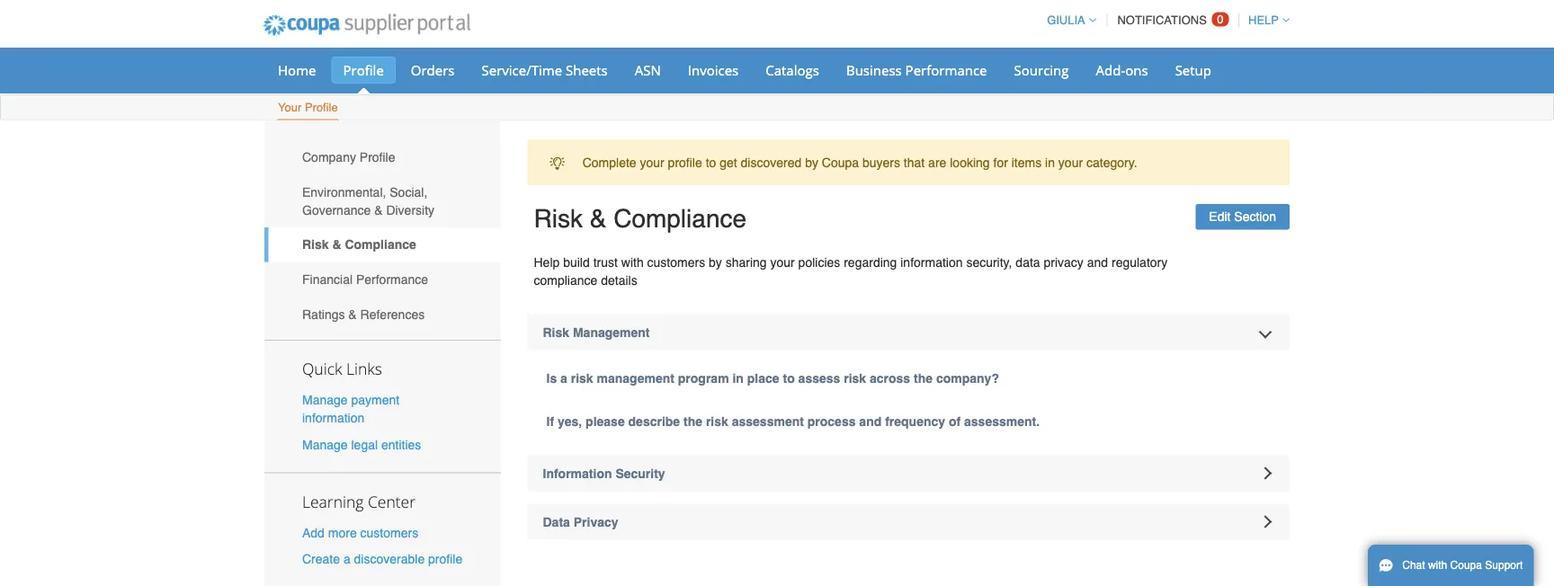 Task type: locate. For each thing, give the bounding box(es) containing it.
manage down quick
[[302, 393, 348, 407]]

compliance
[[534, 273, 597, 287]]

invoices
[[688, 61, 739, 79]]

1 horizontal spatial and
[[1087, 255, 1108, 269]]

0 horizontal spatial performance
[[356, 272, 428, 287]]

risk & compliance up trust
[[534, 205, 746, 233]]

0 vertical spatial profile
[[343, 61, 384, 79]]

data
[[1016, 255, 1040, 269]]

security
[[615, 466, 665, 481]]

manage legal entities link
[[302, 437, 421, 452]]

1 horizontal spatial in
[[1045, 155, 1055, 170]]

with up details
[[621, 255, 644, 269]]

0 vertical spatial to
[[706, 155, 716, 170]]

0 horizontal spatial to
[[706, 155, 716, 170]]

yes,
[[558, 414, 582, 429]]

performance right business
[[905, 61, 987, 79]]

coupa supplier portal image
[[251, 3, 483, 48]]

quick
[[302, 358, 342, 380]]

program
[[678, 371, 729, 385]]

0 vertical spatial performance
[[905, 61, 987, 79]]

discovered
[[741, 155, 802, 170]]

by left sharing
[[709, 255, 722, 269]]

with right chat
[[1428, 559, 1447, 572]]

& inside 'environmental, social, governance & diversity'
[[374, 203, 383, 217]]

environmental, social, governance & diversity
[[302, 185, 434, 217]]

customers left sharing
[[647, 255, 705, 269]]

help
[[1248, 13, 1279, 27], [534, 255, 560, 269]]

profile left get
[[668, 155, 702, 170]]

1 vertical spatial coupa
[[1450, 559, 1482, 572]]

by
[[805, 155, 818, 170], [709, 255, 722, 269]]

and right privacy
[[1087, 255, 1108, 269]]

0 vertical spatial information
[[900, 255, 963, 269]]

1 horizontal spatial compliance
[[613, 205, 746, 233]]

0 vertical spatial customers
[[647, 255, 705, 269]]

1 horizontal spatial risk
[[706, 414, 728, 429]]

setup
[[1175, 61, 1211, 79]]

risk up financial
[[302, 238, 329, 252]]

risk
[[534, 205, 583, 233], [302, 238, 329, 252], [543, 325, 569, 340]]

help build trust with customers by sharing your policies regarding information security, data privacy and regulatory compliance details
[[534, 255, 1168, 287]]

please
[[586, 414, 625, 429]]

performance
[[905, 61, 987, 79], [356, 272, 428, 287]]

0 horizontal spatial information
[[302, 411, 364, 425]]

0 vertical spatial manage
[[302, 393, 348, 407]]

process
[[807, 414, 856, 429]]

in inside alert
[[1045, 155, 1055, 170]]

links
[[346, 358, 382, 380]]

notifications
[[1117, 13, 1210, 27]]

1 vertical spatial with
[[1428, 559, 1447, 572]]

1 vertical spatial information
[[302, 411, 364, 425]]

1 horizontal spatial profile
[[668, 155, 702, 170]]

manage left legal
[[302, 437, 348, 452]]

profile right discoverable in the bottom of the page
[[428, 552, 462, 566]]

financial performance
[[302, 272, 428, 287]]

help inside "help build trust with customers by sharing your policies regarding information security, data privacy and regulatory compliance details"
[[534, 255, 560, 269]]

business performance
[[846, 61, 987, 79]]

performance up references at the left of the page
[[356, 272, 428, 287]]

risk
[[571, 371, 593, 385], [844, 371, 866, 385], [706, 414, 728, 429]]

ratings & references
[[302, 307, 425, 321]]

a for is
[[560, 371, 567, 385]]

1 horizontal spatial coupa
[[1450, 559, 1482, 572]]

1 manage from the top
[[302, 393, 348, 407]]

learning center
[[302, 491, 416, 512]]

2 manage from the top
[[302, 437, 348, 452]]

1 horizontal spatial by
[[805, 155, 818, 170]]

category.
[[1086, 155, 1137, 170]]

risk & compliance link
[[264, 227, 500, 262]]

1 horizontal spatial information
[[900, 255, 963, 269]]

build
[[563, 255, 590, 269]]

more
[[328, 526, 357, 540]]

asn
[[635, 61, 661, 79]]

0 horizontal spatial and
[[859, 414, 882, 429]]

to right place
[[783, 371, 795, 385]]

ratings
[[302, 307, 345, 321]]

& down the "governance"
[[332, 238, 341, 252]]

your right sharing
[[770, 255, 795, 269]]

a
[[560, 371, 567, 385], [343, 552, 350, 566]]

complete your profile to get discovered by coupa buyers that are looking for items in your category.
[[582, 155, 1137, 170]]

navigation containing giulia
[[1039, 3, 1290, 38]]

and right 'process'
[[859, 414, 882, 429]]

0 vertical spatial coupa
[[822, 155, 859, 170]]

financial
[[302, 272, 353, 287]]

compliance up 'financial performance' link
[[345, 238, 416, 252]]

by right discovered
[[805, 155, 818, 170]]

profile up environmental, social, governance & diversity link
[[360, 150, 395, 164]]

in
[[1045, 155, 1055, 170], [732, 371, 744, 385]]

0 horizontal spatial by
[[709, 255, 722, 269]]

2 horizontal spatial risk
[[844, 371, 866, 385]]

2 vertical spatial risk
[[543, 325, 569, 340]]

2 vertical spatial profile
[[360, 150, 395, 164]]

manage for manage payment information
[[302, 393, 348, 407]]

the right across
[[914, 371, 933, 385]]

0 horizontal spatial help
[[534, 255, 560, 269]]

risk right is
[[571, 371, 593, 385]]

to left get
[[706, 155, 716, 170]]

1 vertical spatial manage
[[302, 437, 348, 452]]

profile inside alert
[[668, 155, 702, 170]]

1 vertical spatial risk & compliance
[[302, 238, 416, 252]]

manage for manage legal entities
[[302, 437, 348, 452]]

0 horizontal spatial coupa
[[822, 155, 859, 170]]

to
[[706, 155, 716, 170], [783, 371, 795, 385]]

in left place
[[732, 371, 744, 385]]

coupa inside chat with coupa support button
[[1450, 559, 1482, 572]]

1 horizontal spatial a
[[560, 371, 567, 385]]

information up manage legal entities 'link'
[[302, 411, 364, 425]]

profile for company profile
[[360, 150, 395, 164]]

learning
[[302, 491, 364, 512]]

1 vertical spatial compliance
[[345, 238, 416, 252]]

1 horizontal spatial the
[[914, 371, 933, 385]]

1 horizontal spatial your
[[770, 255, 795, 269]]

& left "diversity"
[[374, 203, 383, 217]]

looking
[[950, 155, 990, 170]]

in right items
[[1045, 155, 1055, 170]]

diversity
[[386, 203, 434, 217]]

1 horizontal spatial to
[[783, 371, 795, 385]]

1 vertical spatial in
[[732, 371, 744, 385]]

0 horizontal spatial risk
[[571, 371, 593, 385]]

1 vertical spatial a
[[343, 552, 350, 566]]

with
[[621, 255, 644, 269], [1428, 559, 1447, 572]]

navigation
[[1039, 3, 1290, 38]]

giulia link
[[1039, 13, 1096, 27]]

0 vertical spatial a
[[560, 371, 567, 385]]

0 horizontal spatial profile
[[428, 552, 462, 566]]

0 vertical spatial in
[[1045, 155, 1055, 170]]

that
[[904, 155, 925, 170]]

1 horizontal spatial risk & compliance
[[534, 205, 746, 233]]

the
[[914, 371, 933, 385], [684, 414, 702, 429]]

1 vertical spatial customers
[[360, 526, 418, 540]]

is
[[546, 371, 557, 385]]

chat with coupa support button
[[1368, 545, 1534, 586]]

risk management heading
[[527, 314, 1290, 350]]

0 horizontal spatial a
[[343, 552, 350, 566]]

your inside "help build trust with customers by sharing your policies regarding information security, data privacy and regulatory compliance details"
[[770, 255, 795, 269]]

with inside button
[[1428, 559, 1447, 572]]

0 vertical spatial profile
[[668, 155, 702, 170]]

1 horizontal spatial customers
[[647, 255, 705, 269]]

compliance down get
[[613, 205, 746, 233]]

0 horizontal spatial with
[[621, 255, 644, 269]]

sharing
[[725, 255, 767, 269]]

discoverable
[[354, 552, 425, 566]]

0 horizontal spatial your
[[640, 155, 664, 170]]

1 vertical spatial risk
[[302, 238, 329, 252]]

edit section link
[[1195, 204, 1290, 230]]

coupa inside complete your profile to get discovered by coupa buyers that are looking for items in your category. alert
[[822, 155, 859, 170]]

home
[[278, 61, 316, 79]]

setup link
[[1163, 57, 1223, 84]]

1 vertical spatial performance
[[356, 272, 428, 287]]

0 vertical spatial help
[[1248, 13, 1279, 27]]

items
[[1011, 155, 1042, 170]]

0 horizontal spatial compliance
[[345, 238, 416, 252]]

coupa
[[822, 155, 859, 170], [1450, 559, 1482, 572]]

information inside "manage payment information"
[[302, 411, 364, 425]]

1 horizontal spatial help
[[1248, 13, 1279, 27]]

sheets
[[566, 61, 608, 79]]

by inside complete your profile to get discovered by coupa buyers that are looking for items in your category. alert
[[805, 155, 818, 170]]

your right complete
[[640, 155, 664, 170]]

your profile link
[[277, 97, 339, 120]]

customers up discoverable in the bottom of the page
[[360, 526, 418, 540]]

&
[[374, 203, 383, 217], [590, 205, 607, 233], [332, 238, 341, 252], [348, 307, 357, 321]]

0 vertical spatial by
[[805, 155, 818, 170]]

1 vertical spatial profile
[[305, 101, 338, 114]]

profile link
[[331, 57, 396, 84]]

with inside "help build trust with customers by sharing your policies regarding information security, data privacy and regulatory compliance details"
[[621, 255, 644, 269]]

a right is
[[560, 371, 567, 385]]

0 vertical spatial and
[[1087, 255, 1108, 269]]

risk & compliance up financial performance
[[302, 238, 416, 252]]

profile down coupa supplier portal image
[[343, 61, 384, 79]]

0 horizontal spatial in
[[732, 371, 744, 385]]

your left category.
[[1058, 155, 1083, 170]]

the right describe
[[684, 414, 702, 429]]

1 vertical spatial help
[[534, 255, 560, 269]]

notifications link
[[1110, 3, 1232, 38]]

edit section
[[1209, 210, 1276, 224]]

create a discoverable profile link
[[302, 552, 462, 566]]

information
[[900, 255, 963, 269], [302, 411, 364, 425]]

legal
[[351, 437, 378, 452]]

& right ratings
[[348, 307, 357, 321]]

profile
[[343, 61, 384, 79], [305, 101, 338, 114], [360, 150, 395, 164]]

risk up build
[[534, 205, 583, 233]]

risk left across
[[844, 371, 866, 385]]

risk up is
[[543, 325, 569, 340]]

manage inside "manage payment information"
[[302, 393, 348, 407]]

create a discoverable profile
[[302, 552, 462, 566]]

1 horizontal spatial with
[[1428, 559, 1447, 572]]

help for help build trust with customers by sharing your policies regarding information security, data privacy and regulatory compliance details
[[534, 255, 560, 269]]

coupa left buyers
[[822, 155, 859, 170]]

data privacy button
[[527, 504, 1290, 540]]

frequency
[[885, 414, 945, 429]]

a right create
[[343, 552, 350, 566]]

0 vertical spatial with
[[621, 255, 644, 269]]

1 horizontal spatial performance
[[905, 61, 987, 79]]

regulatory
[[1112, 255, 1168, 269]]

risk inside dropdown button
[[543, 325, 569, 340]]

risk down program
[[706, 414, 728, 429]]

profile right your
[[305, 101, 338, 114]]

1 vertical spatial the
[[684, 414, 702, 429]]

1 vertical spatial by
[[709, 255, 722, 269]]

add more customers link
[[302, 526, 418, 540]]

coupa left support
[[1450, 559, 1482, 572]]

company?
[[936, 371, 999, 385]]

information left security,
[[900, 255, 963, 269]]

quick links
[[302, 358, 382, 380]]

and
[[1087, 255, 1108, 269], [859, 414, 882, 429]]



Task type: vqa. For each thing, say whether or not it's contained in the screenshot.
&
yes



Task type: describe. For each thing, give the bounding box(es) containing it.
describe
[[628, 414, 680, 429]]

social,
[[390, 185, 427, 199]]

of
[[949, 414, 961, 429]]

0 vertical spatial risk
[[534, 205, 583, 233]]

0 horizontal spatial the
[[684, 414, 702, 429]]

performance for business performance
[[905, 61, 987, 79]]

sourcing link
[[1002, 57, 1081, 84]]

service/time sheets link
[[470, 57, 619, 84]]

asn link
[[623, 57, 672, 84]]

help link
[[1240, 13, 1290, 27]]

giulia
[[1047, 13, 1085, 27]]

for
[[993, 155, 1008, 170]]

1 vertical spatial profile
[[428, 552, 462, 566]]

information security heading
[[527, 456, 1290, 491]]

privacy
[[1044, 255, 1084, 269]]

payment
[[351, 393, 399, 407]]

are
[[928, 155, 946, 170]]

ratings & references link
[[264, 297, 500, 332]]

financial performance link
[[264, 262, 500, 297]]

1 vertical spatial to
[[783, 371, 795, 385]]

complete your profile to get discovered by coupa buyers that are looking for items in your category. alert
[[527, 140, 1290, 185]]

references
[[360, 307, 425, 321]]

trust
[[593, 255, 618, 269]]

by inside "help build trust with customers by sharing your policies regarding information security, data privacy and regulatory compliance details"
[[709, 255, 722, 269]]

add-
[[1096, 61, 1125, 79]]

if
[[546, 414, 554, 429]]

environmental, social, governance & diversity link
[[264, 175, 500, 227]]

section
[[1234, 210, 1276, 224]]

management
[[597, 371, 674, 385]]

profile for your profile
[[305, 101, 338, 114]]

center
[[368, 491, 416, 512]]

assessment
[[732, 414, 804, 429]]

buyers
[[862, 155, 900, 170]]

information inside "help build trust with customers by sharing your policies regarding information security, data privacy and regulatory compliance details"
[[900, 255, 963, 269]]

ons
[[1125, 61, 1148, 79]]

company profile link
[[264, 140, 500, 175]]

company profile
[[302, 150, 395, 164]]

& up trust
[[590, 205, 607, 233]]

2 horizontal spatial your
[[1058, 155, 1083, 170]]

security,
[[966, 255, 1012, 269]]

create
[[302, 552, 340, 566]]

catalogs link
[[754, 57, 831, 84]]

information security button
[[527, 456, 1290, 491]]

0 vertical spatial compliance
[[613, 205, 746, 233]]

is a risk management program in place to assess risk across the company?
[[546, 371, 999, 385]]

chat with coupa support
[[1402, 559, 1523, 572]]

to inside alert
[[706, 155, 716, 170]]

help for help
[[1248, 13, 1279, 27]]

1 vertical spatial and
[[859, 414, 882, 429]]

privacy
[[574, 515, 618, 529]]

your
[[278, 101, 302, 114]]

add-ons
[[1096, 61, 1148, 79]]

0 vertical spatial the
[[914, 371, 933, 385]]

data
[[543, 515, 570, 529]]

risk management
[[543, 325, 650, 340]]

manage payment information
[[302, 393, 399, 425]]

home link
[[266, 57, 328, 84]]

get
[[720, 155, 737, 170]]

0 horizontal spatial risk & compliance
[[302, 238, 416, 252]]

a for create
[[343, 552, 350, 566]]

and inside "help build trust with customers by sharing your policies regarding information security, data privacy and regulatory compliance details"
[[1087, 255, 1108, 269]]

0 vertical spatial risk & compliance
[[534, 205, 746, 233]]

catalogs
[[766, 61, 819, 79]]

sourcing
[[1014, 61, 1069, 79]]

across
[[870, 371, 910, 385]]

0 horizontal spatial customers
[[360, 526, 418, 540]]

orders link
[[399, 57, 466, 84]]

assess
[[798, 371, 840, 385]]

complete
[[582, 155, 636, 170]]

business performance link
[[834, 57, 999, 84]]

risk management button
[[527, 314, 1290, 350]]

data privacy
[[543, 515, 618, 529]]

regarding
[[844, 255, 897, 269]]

information
[[543, 466, 612, 481]]

add
[[302, 526, 325, 540]]

details
[[601, 273, 637, 287]]

management
[[573, 325, 650, 340]]

manage payment information link
[[302, 393, 399, 425]]

performance for financial performance
[[356, 272, 428, 287]]

data privacy heading
[[527, 504, 1290, 540]]

entities
[[381, 437, 421, 452]]

edit
[[1209, 210, 1231, 224]]

your profile
[[278, 101, 338, 114]]

environmental,
[[302, 185, 386, 199]]

customers inside "help build trust with customers by sharing your policies regarding information security, data privacy and regulatory compliance details"
[[647, 255, 705, 269]]

assessment.
[[964, 414, 1040, 429]]

governance
[[302, 203, 371, 217]]

support
[[1485, 559, 1523, 572]]

if yes, please describe the risk assessment process and frequency of assessment.
[[546, 414, 1040, 429]]

add-ons link
[[1084, 57, 1160, 84]]

company
[[302, 150, 356, 164]]



